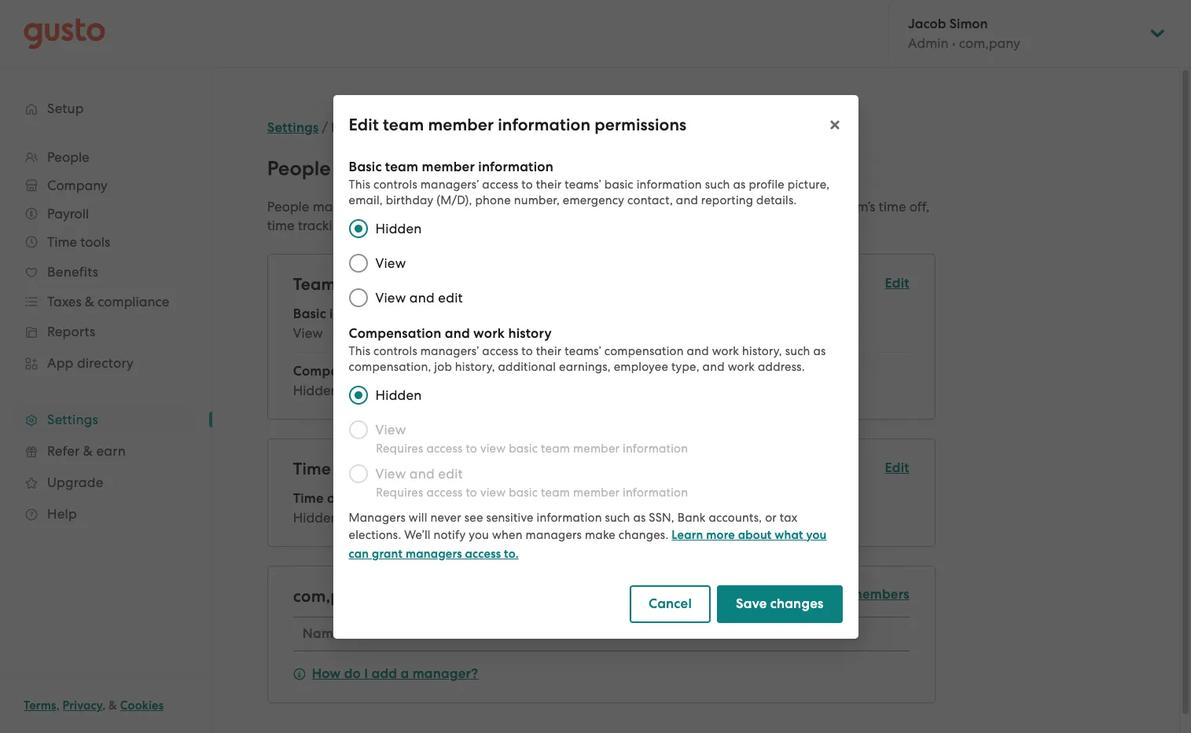 Task type: locate. For each thing, give the bounding box(es) containing it.
1 vertical spatial requires access to view basic team member information
[[376, 485, 688, 500]]

save
[[736, 596, 767, 612]]

compensation
[[349, 325, 441, 342], [293, 363, 386, 380]]

0 vertical spatial edit
[[349, 114, 379, 135]]

this inside basic team member information this controls managers' access to their teams' basic information such as profile picture, email, birthday (m/d), phone number, emergency contact, and reporting details.
[[349, 177, 370, 191]]

0 vertical spatial managers'
[[420, 177, 479, 191]]

team up birthday at the top left of page
[[385, 158, 418, 175]]

hidden down the over
[[375, 221, 422, 236]]

and right contact,
[[676, 193, 698, 207]]

0 horizontal spatial history,
[[455, 360, 495, 374]]

managers' up the (m/d), at the top of page
[[420, 177, 479, 191]]

0 vertical spatial their
[[536, 177, 562, 191]]

2 vertical spatial as
[[633, 511, 646, 525]]

time
[[879, 199, 906, 215], [267, 218, 295, 233]]

2 managers' from the top
[[420, 344, 479, 358]]

history, up address.
[[742, 344, 782, 358]]

2 vertical spatial such
[[605, 511, 630, 525]]

2 you from the left
[[806, 528, 827, 542]]

time left off, in the top of the page
[[879, 199, 906, 215]]

0 vertical spatial view
[[480, 441, 506, 456]]

compensation down basic information view at the top of page
[[293, 363, 386, 380]]

their inside compensation and work history this controls managers' access to their teams' compensation and work history, such as compensation, job history, additional earnings, employee type, and work address.
[[536, 344, 562, 358]]

to.
[[504, 547, 519, 561]]

edit inside "dialog"
[[349, 114, 379, 135]]

2 requires access to view basic team member information from the top
[[376, 485, 688, 500]]

2 vertical spatial edit
[[885, 460, 909, 476]]

their down history
[[536, 344, 562, 358]]

2 controls from the top
[[373, 344, 417, 358]]

birthday
[[386, 193, 434, 207]]

0 vertical spatial requires
[[376, 441, 423, 456]]

this up email,
[[349, 177, 370, 191]]

View and edit radio
[[341, 280, 375, 315]]

basic inside basic information view
[[293, 306, 326, 322]]

1 requires access to view basic team member information from the top
[[376, 441, 688, 456]]

such inside basic team member information this controls managers' access to their teams' basic information such as profile picture, email, birthday (m/d), phone number, emergency contact, and reporting details.
[[705, 177, 730, 191]]

add
[[371, 666, 397, 682]]

their up number, at left top
[[536, 177, 562, 191]]

member
[[428, 114, 494, 135], [422, 158, 475, 175], [340, 274, 406, 295], [573, 441, 620, 456], [573, 485, 620, 500]]

0 horizontal spatial as
[[633, 511, 646, 525]]

2 teams' from the top
[[565, 344, 601, 358]]

edit link for team member information
[[885, 275, 909, 292]]

as inside compensation and work history this controls managers' access to their teams' compensation and work history, such as compensation, job history, additional earnings, employee type, and work address.
[[813, 344, 826, 358]]

View radio
[[341, 246, 375, 280]]

compensation inside the compensation information hidden
[[293, 363, 386, 380]]

people up tracking, at the left
[[267, 199, 309, 215]]

1 horizontal spatial you
[[806, 528, 827, 542]]

team right the all
[[814, 586, 847, 603]]

teams' up emergency
[[565, 177, 601, 191]]

additional
[[498, 360, 556, 374]]

0 vertical spatial basic
[[349, 158, 382, 175]]

1 vertical spatial see
[[464, 511, 483, 525]]

such inside managers will never see sensitive information such as ssn, bank accounts, or tax elections. we'll notify you when managers make changes.
[[605, 511, 630, 525]]

view
[[375, 255, 406, 271], [375, 290, 406, 305], [293, 325, 323, 341], [760, 586, 791, 603]]

view all team members
[[760, 586, 909, 603]]

2 , from the left
[[102, 699, 106, 713]]

managers inside "settings / people managers"
[[377, 119, 439, 135]]

managers inside managers will never see sensitive information such as ssn, bank accounts, or tax elections. we'll notify you when managers make changes.
[[526, 528, 582, 542]]

1 time from the top
[[293, 459, 331, 480]]

you right what
[[806, 528, 827, 542]]

information inside managers will never see sensitive information such as ssn, bank accounts, or tax elections. we'll notify you when managers make changes.
[[537, 511, 602, 525]]

,
[[56, 699, 60, 713], [102, 699, 106, 713]]

settings link
[[267, 119, 319, 136]]

see inside managers will never see sensitive information such as ssn, bank accounts, or tax elections. we'll notify you when managers make changes.
[[464, 511, 483, 525]]

emergency
[[563, 193, 624, 207]]

1 vertical spatial such
[[785, 344, 810, 358]]

basic
[[349, 158, 382, 175], [293, 306, 326, 322]]

0 vertical spatial this
[[349, 177, 370, 191]]

compensation,
[[349, 360, 431, 374]]

managers' inside basic team member information this controls managers' access to their teams' basic information such as profile picture, email, birthday (m/d), phone number, emergency contact, and reporting details.
[[420, 177, 479, 191]]

2 this from the top
[[349, 344, 370, 358]]

hidden inside time off hidden
[[293, 510, 339, 526]]

permissions
[[595, 114, 687, 135]]

view up team member information
[[375, 255, 406, 271]]

managers will never see sensitive information such as ssn, bank accounts, or tax elections. we'll notify you when managers make changes.
[[349, 511, 798, 542]]

0 vertical spatial compensation
[[349, 325, 441, 342]]

employee
[[614, 360, 668, 374]]

list
[[293, 305, 909, 400]]

1 vertical spatial basic
[[293, 306, 326, 322]]

see inside people managers over see employees and contractors at your company. they manage their team's time off, time tracking, and direct report information.
[[409, 199, 430, 215]]

information inside basic information view
[[329, 306, 405, 322]]

terms
[[24, 699, 56, 713]]

about
[[738, 528, 772, 542]]

Hidden radio
[[341, 211, 375, 246]]

time for time tools
[[293, 459, 331, 480]]

0 vertical spatial such
[[705, 177, 730, 191]]

requires up 'will'
[[376, 485, 423, 500]]

how
[[312, 666, 341, 682]]

0 vertical spatial time
[[293, 459, 331, 480]]

team
[[383, 114, 424, 135], [385, 158, 418, 175], [541, 441, 570, 456], [541, 485, 570, 500], [814, 586, 847, 603]]

0 vertical spatial as
[[733, 177, 746, 191]]

how do i add a manager? button
[[293, 665, 478, 684]]

grant
[[372, 547, 403, 561]]

managers right "when"
[[526, 528, 582, 542]]

compensation information element
[[293, 362, 909, 400]]

time inside time off hidden
[[293, 491, 324, 507]]

1 requires from the top
[[376, 441, 423, 456]]

such up address.
[[785, 344, 810, 358]]

1 edit link from the top
[[885, 275, 909, 292]]

view down the team
[[293, 325, 323, 341]]

home image
[[24, 18, 105, 49]]

they
[[715, 199, 745, 215]]

view down view option
[[375, 290, 406, 305]]

learn more about what you can grant managers access to.
[[349, 528, 827, 561]]

managers' inside compensation and work history this controls managers' access to their teams' compensation and work history, such as compensation, job history, additional earnings, employee type, and work address.
[[420, 344, 479, 358]]

compensation inside compensation and work history this controls managers' access to their teams' compensation and work history, such as compensation, job history, additional earnings, employee type, and work address.
[[349, 325, 441, 342]]

tax
[[780, 511, 798, 525]]

controls
[[373, 177, 417, 191], [373, 344, 417, 358]]

1 vertical spatial this
[[349, 344, 370, 358]]

1 horizontal spatial see
[[464, 511, 483, 525]]

requires access to view basic team member information
[[376, 441, 688, 456], [376, 485, 688, 500]]

earnings,
[[559, 360, 611, 374]]

1 horizontal spatial basic
[[349, 158, 382, 175]]

time up off
[[293, 459, 331, 480]]

managers' up job
[[420, 344, 479, 358]]

team member information
[[293, 274, 503, 295]]

controls inside basic team member information this controls managers' access to their teams' basic information such as profile picture, email, birthday (m/d), phone number, emergency contact, and reporting details.
[[373, 177, 417, 191]]

edit team member information permissions
[[349, 114, 687, 135]]

0 vertical spatial teams'
[[565, 177, 601, 191]]

edit link
[[885, 275, 909, 292], [885, 460, 909, 476]]

Hidden radio
[[341, 378, 375, 412]]

0 vertical spatial basic
[[604, 177, 633, 191]]

this down basic information view at the top of page
[[349, 344, 370, 358]]

their
[[536, 177, 562, 191], [804, 199, 832, 215], [536, 344, 562, 358]]

0 vertical spatial people
[[331, 119, 373, 135]]

see for over
[[409, 199, 430, 215]]

1 vertical spatial managers'
[[420, 344, 479, 358]]

edit
[[438, 290, 463, 305]]

controls inside compensation and work history this controls managers' access to their teams' compensation and work history, such as compensation, job history, additional earnings, employee type, and work address.
[[373, 344, 417, 358]]

hidden down off
[[293, 510, 339, 526]]

you left "when"
[[469, 528, 489, 542]]

0 horizontal spatial basic
[[293, 306, 326, 322]]

their inside basic team member information this controls managers' access to their teams' basic information such as profile picture, email, birthday (m/d), phone number, emergency contact, and reporting details.
[[536, 177, 562, 191]]

0 vertical spatial controls
[[373, 177, 417, 191]]

as
[[733, 177, 746, 191], [813, 344, 826, 358], [633, 511, 646, 525]]

com,pany
[[293, 586, 370, 607]]

history,
[[742, 344, 782, 358], [455, 360, 495, 374]]

managers up 'people managers'
[[377, 119, 439, 135]]

manage
[[748, 199, 801, 215]]

do
[[344, 666, 361, 682]]

profile
[[749, 177, 785, 191]]

managers up email,
[[336, 156, 430, 181]]

this inside compensation and work history this controls managers' access to their teams' compensation and work history, such as compensation, job history, additional earnings, employee type, and work address.
[[349, 344, 370, 358]]

i
[[364, 666, 368, 682]]

, left the "privacy" link
[[56, 699, 60, 713]]

managers
[[377, 119, 439, 135], [336, 156, 430, 181], [313, 199, 375, 215], [526, 528, 582, 542], [406, 547, 462, 561], [374, 586, 454, 607]]

, left &
[[102, 699, 106, 713]]

basic inside basic team member information this controls managers' access to their teams' basic information such as profile picture, email, birthday (m/d), phone number, emergency contact, and reporting details.
[[349, 158, 382, 175]]

as inside managers will never see sensitive information such as ssn, bank accounts, or tax elections. we'll notify you when managers make changes.
[[633, 511, 646, 525]]

basic down the team
[[293, 306, 326, 322]]

1 horizontal spatial such
[[705, 177, 730, 191]]

1 vertical spatial time
[[293, 491, 324, 507]]

1 vertical spatial as
[[813, 344, 826, 358]]

1 controls from the top
[[373, 177, 417, 191]]

people inside people managers over see employees and contractors at your company. they manage their team's time off, time tracking, and direct report information.
[[267, 199, 309, 215]]

reporting
[[701, 193, 753, 207]]

2 vertical spatial work
[[728, 360, 755, 374]]

hidden inside the compensation information hidden
[[293, 383, 339, 399]]

basic information view
[[293, 306, 405, 341]]

time left off
[[293, 491, 324, 507]]

their for compensation and work history
[[536, 344, 562, 358]]

and inside basic team member information this controls managers' access to their teams' basic information such as profile picture, email, birthday (m/d), phone number, emergency contact, and reporting details.
[[676, 193, 698, 207]]

changes.
[[618, 528, 669, 542]]

1 vertical spatial edit
[[885, 275, 909, 292]]

view all team members link
[[760, 586, 909, 605]]

details.
[[756, 193, 797, 207]]

1 vertical spatial people
[[267, 156, 331, 181]]

teams' inside basic team member information this controls managers' access to their teams' basic information such as profile picture, email, birthday (m/d), phone number, emergency contact, and reporting details.
[[565, 177, 601, 191]]

view left the all
[[760, 586, 791, 603]]

2 time from the top
[[293, 491, 324, 507]]

0 vertical spatial history,
[[742, 344, 782, 358]]

0 vertical spatial see
[[409, 199, 430, 215]]

such up 'make' in the bottom of the page
[[605, 511, 630, 525]]

1 vertical spatial compensation
[[293, 363, 386, 380]]

2 requires from the top
[[376, 485, 423, 500]]

settings / people managers
[[267, 119, 439, 136]]

edit inside team member information group
[[885, 275, 909, 292]]

2 edit link from the top
[[885, 460, 909, 476]]

(m/d),
[[437, 193, 472, 207]]

basic
[[604, 177, 633, 191], [509, 441, 538, 456], [509, 485, 538, 500]]

their down picture,
[[804, 199, 832, 215]]

managers down grant
[[374, 586, 454, 607]]

company.
[[652, 199, 712, 215]]

compensation up compensation,
[[349, 325, 441, 342]]

you
[[469, 528, 489, 542], [806, 528, 827, 542]]

teams' inside compensation and work history this controls managers' access to their teams' compensation and work history, such as compensation, job history, additional earnings, employee type, and work address.
[[565, 344, 601, 358]]

0 horizontal spatial such
[[605, 511, 630, 525]]

controls for compensation
[[373, 344, 417, 358]]

0 vertical spatial requires access to view basic team member information
[[376, 441, 688, 456]]

people down settings link
[[267, 156, 331, 181]]

access
[[482, 177, 518, 191], [482, 344, 518, 358], [426, 441, 463, 456], [426, 485, 463, 500], [465, 547, 501, 561]]

people
[[331, 119, 373, 135], [267, 156, 331, 181], [267, 199, 309, 215]]

never
[[430, 511, 461, 525]]

managers down notify
[[406, 547, 462, 561]]

1 you from the left
[[469, 528, 489, 542]]

time tools
[[293, 459, 373, 480]]

view inside "link"
[[760, 586, 791, 603]]

and left edit
[[409, 290, 435, 305]]

basic up email,
[[349, 158, 382, 175]]

edit link for time tools
[[885, 460, 909, 476]]

1 horizontal spatial as
[[733, 177, 746, 191]]

1 managers' from the top
[[420, 177, 479, 191]]

1 this from the top
[[349, 177, 370, 191]]

requires down the compensation information hidden
[[376, 441, 423, 456]]

time
[[293, 459, 331, 480], [293, 491, 324, 507]]

edit inside time tools group
[[885, 460, 909, 476]]

name
[[302, 626, 341, 642]]

0 vertical spatial work
[[473, 325, 505, 342]]

2 horizontal spatial as
[[813, 344, 826, 358]]

cancel button
[[630, 585, 711, 623]]

0 horizontal spatial you
[[469, 528, 489, 542]]

2 horizontal spatial such
[[785, 344, 810, 358]]

1 vertical spatial requires
[[376, 485, 423, 500]]

save changes button
[[717, 585, 842, 623]]

0 horizontal spatial ,
[[56, 699, 60, 713]]

1 vertical spatial controls
[[373, 344, 417, 358]]

0 horizontal spatial see
[[409, 199, 430, 215]]

changes
[[770, 596, 824, 612]]

compensation information hidden
[[293, 363, 464, 399]]

to
[[521, 177, 533, 191], [521, 344, 533, 358], [466, 441, 477, 456], [466, 485, 477, 500]]

view for view
[[375, 255, 406, 271]]

see right never
[[464, 511, 483, 525]]

at
[[604, 199, 618, 215]]

1 horizontal spatial time
[[879, 199, 906, 215]]

2 vertical spatial people
[[267, 199, 309, 215]]

controls up compensation,
[[373, 344, 417, 358]]

1 teams' from the top
[[565, 177, 601, 191]]

such up reporting
[[705, 177, 730, 191]]

this for compensation and work history
[[349, 344, 370, 358]]

1 vertical spatial edit link
[[885, 460, 909, 476]]

managers up tracking, at the left
[[313, 199, 375, 215]]

cookies
[[120, 699, 164, 713]]

history, right job
[[455, 360, 495, 374]]

1 vertical spatial teams'
[[565, 344, 601, 358]]

more
[[706, 528, 735, 542]]

off
[[327, 491, 345, 507]]

job
[[434, 360, 452, 374]]

edit link inside time tools group
[[885, 460, 909, 476]]

and up information.
[[503, 199, 528, 215]]

managers'
[[420, 177, 479, 191], [420, 344, 479, 358]]

0 horizontal spatial time
[[267, 218, 295, 233]]

title
[[644, 626, 671, 642]]

2 vertical spatial their
[[536, 344, 562, 358]]

time left tracking, at the left
[[267, 218, 295, 233]]

compensation
[[604, 344, 684, 358]]

controls up birthday at the top left of page
[[373, 177, 417, 191]]

view
[[480, 441, 506, 456], [480, 485, 506, 500]]

1 vertical spatial their
[[804, 199, 832, 215]]

you inside learn more about what you can grant managers access to.
[[806, 528, 827, 542]]

member inside basic team member information this controls managers' access to their teams' basic information such as profile picture, email, birthday (m/d), phone number, emergency contact, and reporting details.
[[422, 158, 475, 175]]

time off hidden
[[293, 491, 345, 526]]

1 vertical spatial history,
[[455, 360, 495, 374]]

edit link inside team member information group
[[885, 275, 909, 292]]

hidden left hidden radio
[[293, 383, 339, 399]]

view for view all team members
[[760, 586, 791, 603]]

managers
[[349, 511, 406, 525]]

see up direct on the left top
[[409, 199, 430, 215]]

1 vertical spatial view
[[480, 485, 506, 500]]

teams' up earnings,
[[565, 344, 601, 358]]

privacy
[[63, 699, 102, 713]]

people right /
[[331, 119, 373, 135]]

0 vertical spatial edit link
[[885, 275, 909, 292]]

1 horizontal spatial ,
[[102, 699, 106, 713]]



Task type: vqa. For each thing, say whether or not it's contained in the screenshot.
emergency
yes



Task type: describe. For each thing, give the bounding box(es) containing it.
compensation for information
[[293, 363, 386, 380]]

edit team member information permissions dialog
[[333, 95, 858, 639]]

com,pany managers
[[293, 586, 454, 607]]

members
[[850, 586, 909, 603]]

access inside learn more about what you can grant managers access to.
[[465, 547, 501, 561]]

view for view and edit
[[375, 290, 406, 305]]

learn
[[672, 528, 703, 542]]

all
[[795, 586, 810, 603]]

edit for tools
[[885, 460, 909, 476]]

1 vertical spatial work
[[712, 344, 739, 358]]

bank
[[677, 511, 706, 525]]

team member information group
[[293, 274, 909, 400]]

managers' for team
[[420, 177, 479, 191]]

make
[[585, 528, 615, 542]]

save changes
[[736, 596, 824, 612]]

see for never
[[464, 511, 483, 525]]

managers' for and
[[420, 344, 479, 358]]

team's
[[836, 199, 875, 215]]

edit for member
[[885, 275, 909, 292]]

a
[[401, 666, 409, 682]]

tools
[[335, 459, 373, 480]]

phone
[[475, 193, 511, 207]]

off,
[[909, 199, 930, 215]]

terms link
[[24, 699, 56, 713]]

over
[[379, 199, 406, 215]]

access inside basic team member information this controls managers' access to their teams' basic information such as profile picture, email, birthday (m/d), phone number, emergency contact, and reporting details.
[[482, 177, 518, 191]]

manager?
[[412, 666, 478, 682]]

1 vertical spatial basic
[[509, 441, 538, 456]]

basic for team
[[349, 158, 382, 175]]

managers inside people managers over see employees and contractors at your company. they manage their team's time off, time tracking, and direct report information.
[[313, 199, 375, 215]]

member inside team member information group
[[340, 274, 406, 295]]

view inside basic information view
[[293, 325, 323, 341]]

1 vertical spatial time
[[267, 218, 295, 233]]

1 view from the top
[[480, 441, 506, 456]]

/
[[322, 119, 328, 135]]

what
[[775, 528, 803, 542]]

elections.
[[349, 528, 401, 542]]

time for time off hidden
[[293, 491, 324, 507]]

and right type,
[[703, 360, 725, 374]]

terms , privacy , & cookies
[[24, 699, 164, 713]]

team up time tools group
[[541, 441, 570, 456]]

and up job
[[445, 325, 470, 342]]

you inside managers will never see sensitive information such as ssn, bank accounts, or tax elections. we'll notify you when managers make changes.
[[469, 528, 489, 542]]

managers inside learn more about what you can grant managers access to.
[[406, 547, 462, 561]]

1 , from the left
[[56, 699, 60, 713]]

information inside the compensation information hidden
[[389, 363, 464, 380]]

contact,
[[627, 193, 673, 207]]

information.
[[464, 218, 540, 233]]

and up type,
[[687, 344, 709, 358]]

people for people managers
[[267, 156, 331, 181]]

history
[[508, 325, 552, 342]]

contractors
[[531, 199, 601, 215]]

notify
[[434, 528, 466, 542]]

team
[[293, 274, 336, 295]]

email,
[[349, 193, 383, 207]]

ssn,
[[649, 511, 674, 525]]

will
[[409, 511, 427, 525]]

how do i add a manager?
[[312, 666, 478, 682]]

privacy link
[[63, 699, 102, 713]]

teams' for basic team member information
[[565, 177, 601, 191]]

can
[[349, 547, 369, 561]]

team inside "link"
[[814, 586, 847, 603]]

teams' for compensation and work history
[[565, 344, 601, 358]]

compensation for and
[[349, 325, 441, 342]]

settings
[[267, 119, 319, 136]]

their inside people managers over see employees and contractors at your company. they manage their team's time off, time tracking, and direct report information.
[[804, 199, 832, 215]]

learn more about what you can grant managers access to. link
[[349, 528, 827, 561]]

com,pany managers group
[[293, 586, 909, 684]]

time off element
[[293, 490, 909, 528]]

people inside "settings / people managers"
[[331, 119, 373, 135]]

employees
[[433, 199, 500, 215]]

type,
[[671, 360, 699, 374]]

we'll
[[404, 528, 431, 542]]

team inside basic team member information this controls managers' access to their teams' basic information such as profile picture, email, birthday (m/d), phone number, emergency contact, and reporting details.
[[385, 158, 418, 175]]

to inside basic team member information this controls managers' access to their teams' basic information such as profile picture, email, birthday (m/d), phone number, emergency contact, and reporting details.
[[521, 177, 533, 191]]

cancel
[[649, 596, 692, 612]]

basic team member information this controls managers' access to their teams' basic information such as profile picture, email, birthday (m/d), phone number, emergency contact, and reporting details.
[[349, 158, 830, 207]]

report
[[422, 218, 460, 233]]

sensitive
[[486, 511, 534, 525]]

or
[[765, 511, 777, 525]]

when
[[492, 528, 523, 542]]

controls for basic
[[373, 177, 417, 191]]

team up managers will never see sensitive information such as ssn, bank accounts, or tax elections. we'll notify you when managers make changes.
[[541, 485, 570, 500]]

basic information element
[[293, 305, 909, 353]]

time tools group
[[293, 458, 909, 528]]

number,
[[514, 193, 560, 207]]

&
[[109, 699, 117, 713]]

hidden down compensation,
[[375, 387, 422, 403]]

basic for information
[[293, 306, 326, 322]]

list containing basic information
[[293, 305, 909, 400]]

direct
[[383, 218, 419, 233]]

and down email,
[[355, 218, 380, 233]]

access inside compensation and work history this controls managers' access to their teams' compensation and work history, such as compensation, job history, additional earnings, employee type, and work address.
[[482, 344, 518, 358]]

people managers
[[267, 156, 430, 181]]

accounts,
[[709, 511, 762, 525]]

address.
[[758, 360, 805, 374]]

people managers over see employees and contractors at your company. they manage their team's time off, time tracking, and direct report information.
[[267, 199, 930, 233]]

people for people managers over see employees and contractors at your company. they manage their team's time off, time tracking, and direct report information.
[[267, 199, 309, 215]]

this for basic team member information
[[349, 177, 370, 191]]

account menu element
[[888, 0, 1167, 67]]

1 horizontal spatial history,
[[742, 344, 782, 358]]

team up 'people managers'
[[383, 114, 424, 135]]

2 vertical spatial basic
[[509, 485, 538, 500]]

their for basic team member information
[[536, 177, 562, 191]]

tracking,
[[298, 218, 352, 233]]

compensation and work history this controls managers' access to their teams' compensation and work history, such as compensation, job history, additional earnings, employee type, and work address.
[[349, 325, 826, 374]]

view and edit
[[375, 290, 463, 305]]

people managers over see employees and contractors at your company. they manage their team's time off, time tracking, and direct report information. group
[[267, 197, 935, 235]]

2 view from the top
[[480, 485, 506, 500]]

as inside basic team member information this controls managers' access to their teams' basic information such as profile picture, email, birthday (m/d), phone number, emergency contact, and reporting details.
[[733, 177, 746, 191]]

such inside compensation and work history this controls managers' access to their teams' compensation and work history, such as compensation, job history, additional earnings, employee type, and work address.
[[785, 344, 810, 358]]

0 vertical spatial time
[[879, 199, 906, 215]]

basic inside basic team member information this controls managers' access to their teams' basic information such as profile picture, email, birthday (m/d), phone number, emergency contact, and reporting details.
[[604, 177, 633, 191]]

to inside compensation and work history this controls managers' access to their teams' compensation and work history, such as compensation, job history, additional earnings, employee type, and work address.
[[521, 344, 533, 358]]



